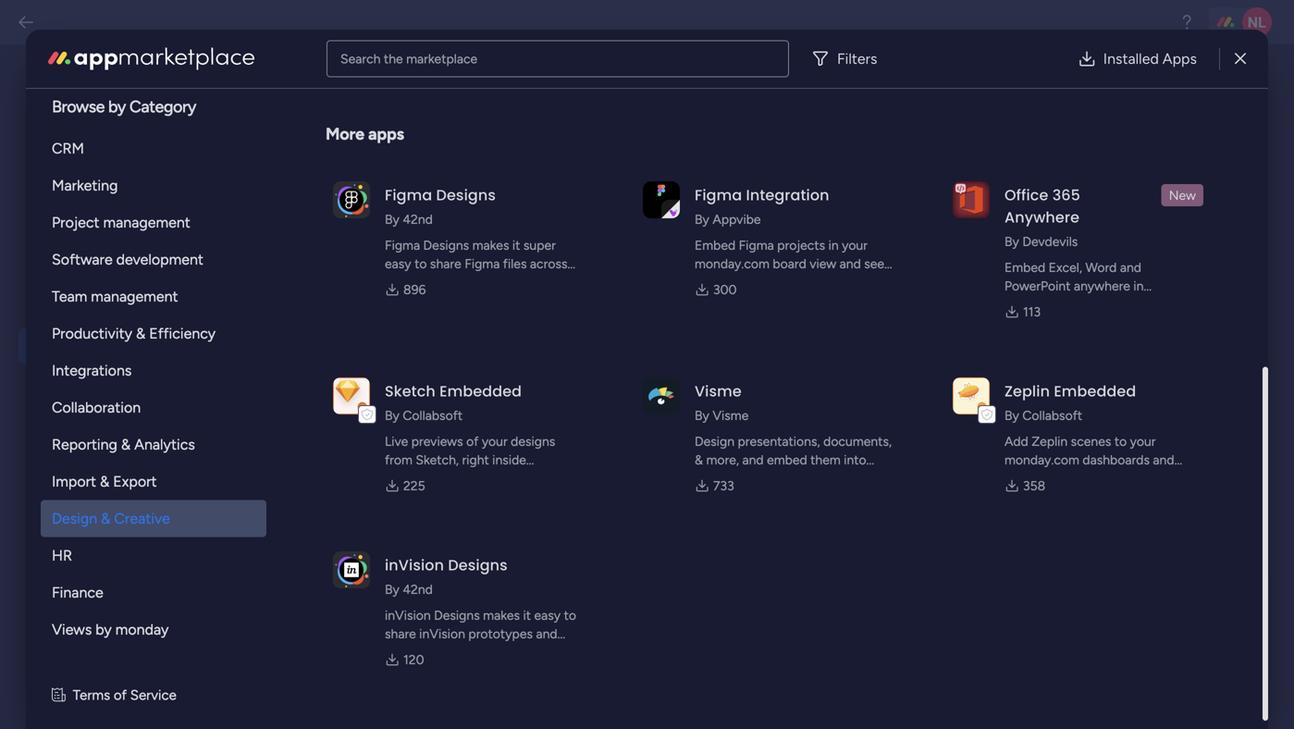 Task type: describe. For each thing, give the bounding box(es) containing it.
365
[[1053, 185, 1081, 205]]

dashboards
[[1083, 452, 1150, 468]]

developer
[[1005, 489, 1063, 505]]

embed figma projects in your monday.com board view and see live updates with this app.
[[695, 237, 885, 290]]

monday.com inside embed figma projects in your monday.com board view and see live updates with this app.
[[695, 256, 770, 272]]

monday.com inside design presentations, documents, & more, and embed them into your monday.com boards & docs
[[724, 471, 799, 486]]

figma designs makes it super easy to share figma files across your organization.
[[385, 237, 568, 290]]

usage stats button
[[19, 409, 233, 446]]

browse by category
[[52, 97, 196, 117]]

designs for invision designs makes it easy to share invision prototypes and designs across your organization.
[[434, 607, 480, 623]]

account
[[115, 621, 176, 641]]

project
[[52, 214, 100, 231]]

content directory
[[69, 499, 201, 519]]

embed
[[767, 452, 808, 468]]

visme by visme
[[695, 381, 749, 423]]

0 vertical spatial visme
[[695, 381, 742, 402]]

security
[[69, 295, 131, 315]]

administration
[[32, 79, 217, 112]]

300
[[713, 282, 737, 297]]

358
[[1023, 478, 1046, 494]]

handoff
[[1066, 489, 1111, 505]]

api up the order
[[469, 350, 491, 367]]

permissions
[[69, 580, 157, 600]]

makes for invision designs
[[483, 607, 520, 623]]

collabsoft for sketch
[[403, 408, 463, 423]]

organization. inside invision designs makes it easy to share invision prototypes and designs across your organization.
[[502, 644, 577, 660]]

browse
[[52, 97, 105, 117]]

apps
[[368, 124, 404, 144]]

back to workspace image
[[17, 13, 35, 31]]

and inside the embed excel, word and powerpoint anywhere in monday.com
[[1120, 260, 1142, 275]]

integrations
[[52, 362, 132, 379]]

& for analytics
[[121, 436, 131, 453]]

to inside figma designs makes it super easy to share figma files across your organization.
[[415, 256, 427, 272]]

your inside figma designs makes it super easy to share figma files across your organization.
[[385, 274, 411, 290]]

management for team management
[[91, 288, 178, 305]]

crm
[[52, 140, 84, 157]]

of inside live previews of your designs from sketch, right inside monday.com in mere seconds.
[[466, 434, 479, 449]]

live previews of your designs from sketch, right inside monday.com in mere seconds.
[[385, 434, 560, 486]]

powerpoint
[[1005, 278, 1071, 294]]

permissions button
[[19, 572, 233, 608]]

design for design & creative
[[52, 510, 97, 527]]

& for creative
[[101, 510, 111, 527]]

by devdevils
[[1005, 234, 1078, 249]]

api inside the api documentation can be found at developers.monday.com
[[389, 253, 410, 270]]

there
[[388, 197, 416, 211]]

api right personal
[[364, 135, 385, 151]]

your inside live previews of your designs from sketch, right inside monday.com in mere seconds.
[[482, 434, 508, 449]]

filters button
[[804, 40, 892, 77]]

and inside invision designs makes it easy to share invision prototypes and designs across your organization.
[[536, 626, 558, 642]]

for
[[1041, 471, 1058, 486]]

by for sketch embedded
[[385, 408, 400, 423]]

help image
[[1178, 13, 1196, 31]]

add zeplin scenes to your monday.com dashboards and views for seamless designer to developer handoff
[[1005, 434, 1182, 505]]

management for project management
[[103, 214, 190, 231]]

marketplace
[[406, 51, 478, 67]]

very
[[486, 392, 512, 409]]

software
[[52, 251, 113, 268]]

project management
[[52, 214, 190, 231]]

updates
[[718, 274, 765, 290]]

billing button
[[19, 369, 233, 405]]

you
[[530, 350, 553, 367]]

productivity & efficiency
[[52, 325, 216, 342]]

terms of service
[[73, 687, 177, 704]]

are
[[419, 197, 436, 211]]

content directory button
[[19, 491, 233, 527]]

api v2 token
[[307, 84, 424, 108]]

by for zeplin embedded
[[1005, 408, 1020, 423]]

usage stats
[[69, 417, 156, 437]]

finance
[[52, 584, 103, 601]]

and inside design presentations, documents, & more, and embed them into your monday.com boards & docs
[[743, 452, 764, 468]]

your inside embed figma projects in your monday.com board view and see live updates with this app.
[[842, 237, 868, 253]]

the for search
[[384, 51, 403, 67]]

experience.
[[390, 392, 461, 409]]

more,
[[706, 452, 739, 468]]

customization
[[69, 214, 177, 234]]

monday.com inside live previews of your designs from sketch, right inside monday.com in mere seconds.
[[385, 471, 460, 486]]

copier
[[68, 646, 115, 666]]

2 vertical spatial invision
[[419, 626, 465, 642]]

organization. inside figma designs makes it super easy to share figma files across your organization.
[[414, 274, 489, 290]]

embedded for sketch embedded
[[440, 381, 522, 402]]

seamless
[[1061, 471, 1113, 486]]

app logo image for design presentations, documents, & more, and embed them into your monday.com boards & docs
[[643, 377, 680, 414]]

presentations,
[[738, 434, 820, 449]]

integration
[[746, 185, 830, 205]]

42nd for figma
[[403, 211, 433, 227]]

your inside design presentations, documents, & more, and embed them into your monday.com boards & docs
[[695, 471, 721, 486]]

token for api v2 token
[[370, 84, 424, 108]]

in
[[307, 197, 317, 211]]

view
[[810, 256, 837, 272]]

general button
[[19, 165, 233, 201]]

embedded for zeplin embedded
[[1054, 381, 1137, 402]]

0 vertical spatial app
[[443, 350, 466, 367]]

figma designs by 42nd
[[385, 185, 496, 227]]

learn more link
[[32, 117, 233, 137]]

prototypes
[[469, 626, 533, 642]]

capabilities
[[363, 371, 433, 388]]

& for efficiency
[[136, 325, 146, 342]]

api left tokens
[[513, 197, 532, 211]]

mere
[[476, 471, 506, 486]]

security button
[[19, 287, 233, 323]]

designs inside invision designs makes it easy to share invision prototypes and designs across your organization.
[[385, 644, 429, 660]]

terms of use image
[[52, 685, 65, 706]]

learn
[[32, 118, 67, 135]]

app logo image for invision designs makes it easy to share invision prototypes and designs across your organization.
[[333, 551, 370, 588]]

by for figma designs
[[385, 211, 400, 227]]

hr
[[52, 547, 72, 564]]

designs inside live previews of your designs from sketch, right inside monday.com in mere seconds.
[[511, 434, 556, 449]]

it for invision designs
[[523, 607, 531, 623]]

category
[[129, 97, 196, 117]]

general
[[69, 173, 127, 193]]

designs for figma designs by 42nd
[[436, 185, 496, 205]]

marketing
[[52, 177, 118, 194]]

super
[[524, 237, 556, 253]]

import & export
[[52, 473, 157, 490]]

board
[[773, 256, 807, 272]]

your down powerful
[[560, 371, 588, 388]]

monday.com inside the embed excel, word and powerpoint anywhere in monday.com
[[1005, 297, 1080, 312]]

api left v2
[[307, 84, 338, 108]]

search
[[341, 51, 381, 67]]

filters
[[837, 50, 878, 68]]

reporting & analytics
[[52, 436, 195, 453]]

invision for invision designs by 42nd
[[385, 555, 444, 576]]

files
[[503, 256, 527, 272]]

embed for embed figma projects in your monday.com board view and see live updates with this app.
[[695, 237, 736, 253]]

1 vertical spatial monday
[[591, 371, 641, 388]]

documents,
[[824, 434, 892, 449]]

office 365 anywhere
[[1005, 185, 1081, 228]]



Task type: locate. For each thing, give the bounding box(es) containing it.
design inside design presentations, documents, & more, and embed them into your monday.com boards & docs
[[695, 434, 735, 449]]

share up developers.monday.com link
[[430, 256, 462, 272]]

1 horizontal spatial the
[[384, 51, 403, 67]]

0 vertical spatial zeplin
[[1005, 381, 1050, 402]]

share inside invision designs makes it easy to share invision prototypes and designs across your organization.
[[385, 626, 416, 642]]

embed inside the embed excel, word and powerpoint anywhere in monday.com
[[1005, 260, 1046, 275]]

2 embedded from the left
[[1054, 381, 1137, 402]]

collabsoft up add
[[1023, 408, 1083, 423]]

0 vertical spatial it
[[513, 237, 520, 253]]

0 vertical spatial share
[[430, 256, 462, 272]]

designs up 'inside'
[[511, 434, 556, 449]]

1 vertical spatial token
[[389, 135, 426, 151]]

design for design presentations, documents, & more, and embed them into your monday.com boards & docs
[[695, 434, 735, 449]]

embed down appvibe
[[695, 237, 736, 253]]

usage
[[69, 417, 116, 437]]

by for figma integration
[[695, 211, 710, 227]]

by for browse
[[108, 97, 126, 117]]

keep
[[597, 392, 627, 409]]

tokens
[[535, 197, 571, 211]]

search the marketplace
[[341, 51, 478, 67]]

embed for embed excel, word and powerpoint anywhere in monday.com
[[1005, 260, 1046, 275]]

developers.monday.com
[[363, 274, 514, 291]]

0 horizontal spatial organization.
[[414, 274, 489, 290]]

installed apps button
[[1063, 40, 1212, 77]]

figma left "files" on the left top of page
[[465, 256, 500, 272]]

embedded inside zeplin embedded by collabsoft
[[1054, 381, 1137, 402]]

found
[[557, 253, 594, 270]]

1 horizontal spatial embed
[[1005, 260, 1046, 275]]

the for the monday app api gives you powerful capabilities in order to enhance your monday app experience. it's very important to keep your api token secure.
[[363, 350, 386, 367]]

the for the api documentation can be found at developers.monday.com
[[363, 253, 386, 270]]

management up development
[[103, 214, 190, 231]]

your down prototypes
[[473, 644, 499, 660]]

your down there
[[385, 274, 411, 290]]

api right new
[[366, 197, 385, 211]]

the right in
[[320, 197, 338, 211]]

token down the search the marketplace
[[370, 84, 424, 108]]

developers.monday.com link
[[363, 274, 514, 291]]

organization. down prototypes
[[502, 644, 577, 660]]

figma down there
[[385, 237, 420, 253]]

app logo image for embed excel, word and powerpoint anywhere in monday.com
[[953, 181, 990, 218]]

across inside invision designs makes it easy to share invision prototypes and designs across your organization.
[[433, 644, 470, 660]]

designs up developers.monday.com link
[[423, 237, 469, 253]]

1 vertical spatial the
[[363, 350, 386, 367]]

0 horizontal spatial embedded
[[440, 381, 522, 402]]

organization. down documentation
[[414, 274, 489, 290]]

0 vertical spatial makes
[[472, 237, 509, 253]]

1 horizontal spatial app
[[443, 350, 466, 367]]

by inside zeplin embedded by collabsoft
[[1005, 408, 1020, 423]]

cross account copier
[[68, 621, 176, 666]]

management down users button
[[91, 288, 178, 305]]

0 vertical spatial invision
[[385, 555, 444, 576]]

in the new api there are only personal api tokens
[[307, 197, 571, 211]]

1 horizontal spatial apps
[[1163, 50, 1197, 68]]

your down more,
[[695, 471, 721, 486]]

be
[[538, 253, 554, 270]]

it's
[[464, 392, 482, 409]]

figma inside figma designs by 42nd
[[385, 185, 432, 205]]

1 vertical spatial app
[[363, 392, 386, 409]]

share up 120
[[385, 626, 416, 642]]

your inside invision designs makes it easy to share invision prototypes and designs across your organization.
[[473, 644, 499, 660]]

0 vertical spatial management
[[103, 214, 190, 231]]

zeplin up add
[[1005, 381, 1050, 402]]

api inside button
[[69, 336, 94, 356]]

1 horizontal spatial across
[[530, 256, 568, 272]]

monday.com down sketch,
[[385, 471, 460, 486]]

api up integrations
[[69, 336, 94, 356]]

0 horizontal spatial easy
[[385, 256, 411, 272]]

sketch embedded by collabsoft
[[385, 381, 522, 423]]

across inside figma designs makes it super easy to share figma files across your organization.
[[530, 256, 568, 272]]

users button
[[19, 247, 233, 283]]

it
[[513, 237, 520, 253], [523, 607, 531, 623]]

collabsoft up previews
[[403, 408, 463, 423]]

your inside add zeplin scenes to your monday.com dashboards and views for seamless designer to developer handoff
[[1130, 434, 1156, 449]]

team
[[52, 288, 87, 305]]

cross account copier button
[[19, 613, 233, 674]]

0 vertical spatial organization.
[[414, 274, 489, 290]]

your
[[842, 237, 868, 253], [385, 274, 411, 290], [560, 371, 588, 388], [631, 392, 658, 409], [482, 434, 508, 449], [1130, 434, 1156, 449], [695, 471, 721, 486], [473, 644, 499, 660]]

sketch
[[385, 381, 436, 402]]

monday.com up updates
[[695, 256, 770, 272]]

1 vertical spatial designs
[[385, 644, 429, 660]]

2 collabsoft from the left
[[1023, 408, 1083, 423]]

new
[[1169, 187, 1196, 203]]

and up designer
[[1153, 452, 1175, 468]]

app logo image
[[333, 181, 370, 218], [643, 181, 680, 218], [953, 181, 990, 218], [333, 377, 370, 414], [643, 377, 680, 414], [953, 377, 990, 414], [333, 551, 370, 588]]

right
[[462, 452, 489, 468]]

share inside figma designs makes it super easy to share figma files across your organization.
[[430, 256, 462, 272]]

1 vertical spatial visme
[[713, 408, 749, 423]]

embed up the powerpoint
[[1005, 260, 1046, 275]]

designer
[[1117, 471, 1167, 486]]

and inside embed figma projects in your monday.com board view and see live updates with this app.
[[840, 256, 861, 272]]

2 horizontal spatial monday
[[591, 371, 641, 388]]

personal
[[465, 197, 510, 211]]

in right anywhere
[[1134, 278, 1144, 294]]

more
[[70, 118, 102, 135]]

can
[[512, 253, 535, 270]]

0 horizontal spatial the
[[320, 197, 338, 211]]

zeplin inside zeplin embedded by collabsoft
[[1005, 381, 1050, 402]]

by inside figma integration by appvibe
[[695, 211, 710, 227]]

zeplin right add
[[1032, 434, 1068, 449]]

1 horizontal spatial monday
[[389, 350, 439, 367]]

monday.com inside add zeplin scenes to your monday.com dashboards and views for seamless designer to developer handoff
[[1005, 452, 1080, 468]]

1 horizontal spatial designs
[[511, 434, 556, 449]]

development
[[116, 251, 204, 268]]

terms of service link
[[73, 685, 177, 706]]

live
[[695, 274, 714, 290]]

and inside add zeplin scenes to your monday.com dashboards and views for seamless designer to developer handoff
[[1153, 452, 1175, 468]]

monday.com down embed
[[724, 471, 799, 486]]

0 horizontal spatial it
[[513, 237, 520, 253]]

the for in
[[320, 197, 338, 211]]

new
[[341, 197, 363, 211]]

apps inside button
[[69, 539, 108, 559]]

see
[[864, 256, 885, 272]]

0 horizontal spatial embed
[[695, 237, 736, 253]]

896
[[403, 282, 426, 297]]

1 42nd from the top
[[403, 211, 433, 227]]

0 horizontal spatial of
[[114, 687, 127, 704]]

monday.com up for
[[1005, 452, 1080, 468]]

only
[[439, 197, 462, 211]]

collabsoft for zeplin
[[1023, 408, 1083, 423]]

collaboration
[[52, 399, 141, 416]]

1 the from the top
[[363, 253, 386, 270]]

the down new
[[363, 253, 386, 270]]

scenes
[[1071, 434, 1112, 449]]

it up prototypes
[[523, 607, 531, 623]]

1 vertical spatial the
[[320, 197, 338, 211]]

noah lott image
[[1243, 7, 1272, 37]]

by inside figma designs by 42nd
[[385, 211, 400, 227]]

your right keep
[[631, 392, 658, 409]]

app logo image for embed figma projects in your monday.com board view and see live updates with this app.
[[643, 181, 680, 218]]

0 vertical spatial easy
[[385, 256, 411, 272]]

1 vertical spatial easy
[[534, 607, 561, 623]]

in inside 'the monday app api gives you powerful capabilities in order to enhance your monday app experience. it's very important to keep your api token secure.'
[[436, 371, 447, 388]]

0 horizontal spatial collabsoft
[[403, 408, 463, 423]]

office
[[1005, 185, 1049, 205]]

to inside invision designs makes it easy to share invision prototypes and designs across your organization.
[[564, 607, 576, 623]]

collabsoft inside zeplin embedded by collabsoft
[[1023, 408, 1083, 423]]

api left the token
[[363, 413, 384, 429]]

1 horizontal spatial collabsoft
[[1023, 408, 1083, 423]]

and right prototypes
[[536, 626, 558, 642]]

makes inside figma designs makes it super easy to share figma files across your organization.
[[472, 237, 509, 253]]

0 vertical spatial across
[[530, 256, 568, 272]]

designs inside figma designs by 42nd
[[436, 185, 496, 205]]

designs for figma designs makes it super easy to share figma files across your organization.
[[423, 237, 469, 253]]

1 vertical spatial share
[[385, 626, 416, 642]]

apps down the design & creative
[[69, 539, 108, 559]]

it inside invision designs makes it easy to share invision prototypes and designs across your organization.
[[523, 607, 531, 623]]

1 horizontal spatial easy
[[534, 607, 561, 623]]

import
[[52, 473, 96, 490]]

2 vertical spatial monday
[[115, 621, 169, 638]]

by inside invision designs by 42nd
[[385, 582, 400, 597]]

1 vertical spatial makes
[[483, 607, 520, 623]]

1 horizontal spatial share
[[430, 256, 462, 272]]

by inside sketch embedded by collabsoft
[[385, 408, 400, 423]]

1 embedded from the left
[[440, 381, 522, 402]]

installed
[[1104, 50, 1159, 68]]

0 vertical spatial token
[[370, 84, 424, 108]]

the monday app api gives you powerful capabilities in order to enhance your monday app experience. it's very important to keep your api token secure.
[[363, 350, 658, 429]]

to
[[415, 256, 427, 272], [487, 371, 500, 388], [581, 392, 594, 409], [1115, 434, 1127, 449], [1170, 471, 1182, 486], [564, 607, 576, 623]]

api button
[[19, 328, 233, 364]]

easy inside figma designs makes it super easy to share figma files across your organization.
[[385, 256, 411, 272]]

the inside 'the monday app api gives you powerful capabilities in order to enhance your monday app experience. it's very important to keep your api token secure.'
[[363, 350, 386, 367]]

by
[[108, 97, 126, 117], [96, 621, 112, 638]]

1 vertical spatial it
[[523, 607, 531, 623]]

apps
[[1163, 50, 1197, 68], [69, 539, 108, 559]]

designs inside figma designs makes it super easy to share figma files across your organization.
[[423, 237, 469, 253]]

apps marketplace image
[[48, 48, 254, 70]]

app
[[443, 350, 466, 367], [363, 392, 386, 409]]

1 vertical spatial across
[[433, 644, 470, 660]]

devdevils
[[1023, 234, 1078, 249]]

important
[[516, 392, 577, 409]]

0 horizontal spatial app
[[363, 392, 386, 409]]

0 vertical spatial of
[[466, 434, 479, 449]]

monday
[[389, 350, 439, 367], [591, 371, 641, 388], [115, 621, 169, 638]]

across
[[530, 256, 568, 272], [433, 644, 470, 660]]

1 vertical spatial apps
[[69, 539, 108, 559]]

gives
[[494, 350, 527, 367]]

0 vertical spatial 42nd
[[403, 211, 433, 227]]

1 vertical spatial management
[[91, 288, 178, 305]]

0 vertical spatial embed
[[695, 237, 736, 253]]

reporting
[[52, 436, 117, 453]]

monday down permissions button
[[115, 621, 169, 638]]

at
[[597, 253, 610, 270]]

more
[[326, 124, 364, 144]]

& for export
[[100, 473, 110, 490]]

views
[[52, 621, 92, 638]]

2 42nd from the top
[[403, 582, 433, 597]]

by inside visme by visme
[[695, 408, 710, 423]]

of up right
[[466, 434, 479, 449]]

monday up keep
[[591, 371, 641, 388]]

figma up appvibe
[[695, 185, 742, 205]]

apps inside "button"
[[1163, 50, 1197, 68]]

design & creative
[[52, 510, 170, 527]]

1 vertical spatial invision
[[385, 607, 431, 623]]

1 vertical spatial zeplin
[[1032, 434, 1068, 449]]

design down import
[[52, 510, 97, 527]]

easy
[[385, 256, 411, 272], [534, 607, 561, 623]]

figma left only
[[385, 185, 432, 205]]

embedded inside sketch embedded by collabsoft
[[440, 381, 522, 402]]

it up "files" on the left top of page
[[513, 237, 520, 253]]

in inside the embed excel, word and powerpoint anywhere in monday.com
[[1134, 278, 1144, 294]]

from
[[385, 452, 413, 468]]

42nd inside invision designs by 42nd
[[403, 582, 433, 597]]

designs right are
[[436, 185, 496, 205]]

1 horizontal spatial it
[[523, 607, 531, 623]]

sketch,
[[416, 452, 459, 468]]

figma down appvibe
[[739, 237, 774, 253]]

the up capabilities
[[363, 350, 386, 367]]

and
[[840, 256, 861, 272], [1120, 260, 1142, 275], [743, 452, 764, 468], [1153, 452, 1175, 468], [536, 626, 558, 642]]

and right word
[[1120, 260, 1142, 275]]

by for invision designs
[[385, 582, 400, 597]]

api up 896
[[389, 253, 410, 270]]

42nd
[[403, 211, 433, 227], [403, 582, 433, 597]]

directory
[[135, 499, 201, 519]]

in left the order
[[436, 371, 447, 388]]

in up view
[[829, 237, 839, 253]]

1 vertical spatial by
[[96, 621, 112, 638]]

invision designs by 42nd
[[385, 555, 508, 597]]

of
[[466, 434, 479, 449], [114, 687, 127, 704]]

1 vertical spatial design
[[52, 510, 97, 527]]

across down the super
[[530, 256, 568, 272]]

42nd up 120
[[403, 582, 433, 597]]

apps down help 'image'
[[1163, 50, 1197, 68]]

enhance
[[504, 371, 557, 388]]

designs inside invision designs makes it easy to share invision prototypes and designs across your organization.
[[434, 607, 480, 623]]

invision inside invision designs by 42nd
[[385, 555, 444, 576]]

with
[[768, 274, 793, 290]]

design up more,
[[695, 434, 735, 449]]

figma for figma integration by appvibe
[[695, 185, 742, 205]]

collabsoft inside sketch embedded by collabsoft
[[403, 408, 463, 423]]

1 vertical spatial embed
[[1005, 260, 1046, 275]]

1 horizontal spatial embedded
[[1054, 381, 1137, 402]]

the
[[384, 51, 403, 67], [320, 197, 338, 211]]

figma inside figma integration by appvibe
[[695, 185, 742, 205]]

0 vertical spatial designs
[[511, 434, 556, 449]]

app logo image for figma designs makes it super easy to share figma files across your organization.
[[333, 181, 370, 218]]

1 horizontal spatial of
[[466, 434, 479, 449]]

0 horizontal spatial monday
[[115, 621, 169, 638]]

42nd left only
[[403, 211, 433, 227]]

boards
[[802, 471, 842, 486]]

zeplin embedded by collabsoft
[[1005, 381, 1137, 423]]

documentation
[[414, 253, 509, 270]]

0 vertical spatial apps
[[1163, 50, 1197, 68]]

makes inside invision designs makes it easy to share invision prototypes and designs across your organization.
[[483, 607, 520, 623]]

app up the order
[[443, 350, 466, 367]]

app down capabilities
[[363, 392, 386, 409]]

monday up capabilities
[[389, 350, 439, 367]]

42nd inside figma designs by 42nd
[[403, 211, 433, 227]]

makes for figma designs
[[472, 237, 509, 253]]

by for views
[[96, 621, 112, 638]]

team management
[[52, 288, 178, 305]]

0 horizontal spatial designs
[[385, 644, 429, 660]]

2 the from the top
[[363, 350, 386, 367]]

of right terms
[[114, 687, 127, 704]]

powerful
[[556, 350, 611, 367]]

designs for invision designs by 42nd
[[448, 555, 508, 576]]

figma for figma designs by 42nd
[[385, 185, 432, 205]]

designs up invision designs makes it easy to share invision prototypes and designs across your organization.
[[448, 555, 508, 576]]

makes up prototypes
[[483, 607, 520, 623]]

the inside the api documentation can be found at developers.monday.com
[[363, 253, 386, 270]]

0 horizontal spatial across
[[433, 644, 470, 660]]

docs
[[856, 471, 885, 486]]

0 vertical spatial design
[[695, 434, 735, 449]]

1 vertical spatial of
[[114, 687, 127, 704]]

monday.com down the powerpoint
[[1005, 297, 1080, 312]]

copy
[[639, 166, 670, 182]]

across right 120
[[433, 644, 470, 660]]

0 vertical spatial by
[[108, 97, 126, 117]]

designs down invision designs by 42nd
[[434, 607, 480, 623]]

1 vertical spatial organization.
[[502, 644, 577, 660]]

zeplin inside add zeplin scenes to your monday.com dashboards and views for seamless designer to developer handoff
[[1032, 434, 1068, 449]]

figma for figma designs makes it super easy to share figma files across your organization.
[[385, 237, 420, 253]]

figma
[[385, 185, 432, 205], [695, 185, 742, 205], [385, 237, 420, 253], [739, 237, 774, 253], [465, 256, 500, 272]]

token up there
[[389, 135, 426, 151]]

makes up "files" on the left top of page
[[472, 237, 509, 253]]

tidy up button
[[19, 450, 233, 486]]

0 vertical spatial the
[[363, 253, 386, 270]]

in inside live previews of your designs from sketch, right inside monday.com in mere seconds.
[[463, 471, 473, 486]]

0 horizontal spatial share
[[385, 626, 416, 642]]

0 horizontal spatial design
[[52, 510, 97, 527]]

0 horizontal spatial apps
[[69, 539, 108, 559]]

your up see
[[842, 237, 868, 253]]

in inside embed figma projects in your monday.com board view and see live updates with this app.
[[829, 237, 839, 253]]

designs down invision designs by 42nd
[[385, 644, 429, 660]]

tidy
[[69, 458, 100, 478]]

it for figma designs
[[513, 237, 520, 253]]

invision for invision designs makes it easy to share invision prototypes and designs across your organization.
[[385, 607, 431, 623]]

1 horizontal spatial design
[[695, 434, 735, 449]]

figma inside embed figma projects in your monday.com board view and see live updates with this app.
[[739, 237, 774, 253]]

designs inside invision designs by 42nd
[[448, 555, 508, 576]]

0 vertical spatial monday
[[389, 350, 439, 367]]

dapulse x slim image
[[1235, 48, 1246, 70]]

1 collabsoft from the left
[[403, 408, 463, 423]]

the right search
[[384, 51, 403, 67]]

it inside figma designs makes it super easy to share figma files across your organization.
[[513, 237, 520, 253]]

your up 'inside'
[[482, 434, 508, 449]]

embed inside embed figma projects in your monday.com board view and see live updates with this app.
[[695, 237, 736, 253]]

1 horizontal spatial organization.
[[502, 644, 577, 660]]

42nd for invision
[[403, 582, 433, 597]]

0 vertical spatial the
[[384, 51, 403, 67]]

token for personal api token
[[389, 135, 426, 151]]

and right more,
[[743, 452, 764, 468]]

120
[[403, 652, 424, 668]]

seconds.
[[509, 471, 560, 486]]

1 vertical spatial 42nd
[[403, 582, 433, 597]]

and left see
[[840, 256, 861, 272]]

in down right
[[463, 471, 473, 486]]

easy inside invision designs makes it easy to share invision prototypes and designs across your organization.
[[534, 607, 561, 623]]

inside
[[493, 452, 526, 468]]

your up dashboards in the bottom of the page
[[1130, 434, 1156, 449]]

order
[[451, 371, 484, 388]]



Task type: vqa. For each thing, say whether or not it's contained in the screenshot.
Token corresponding to API v2 Token
yes



